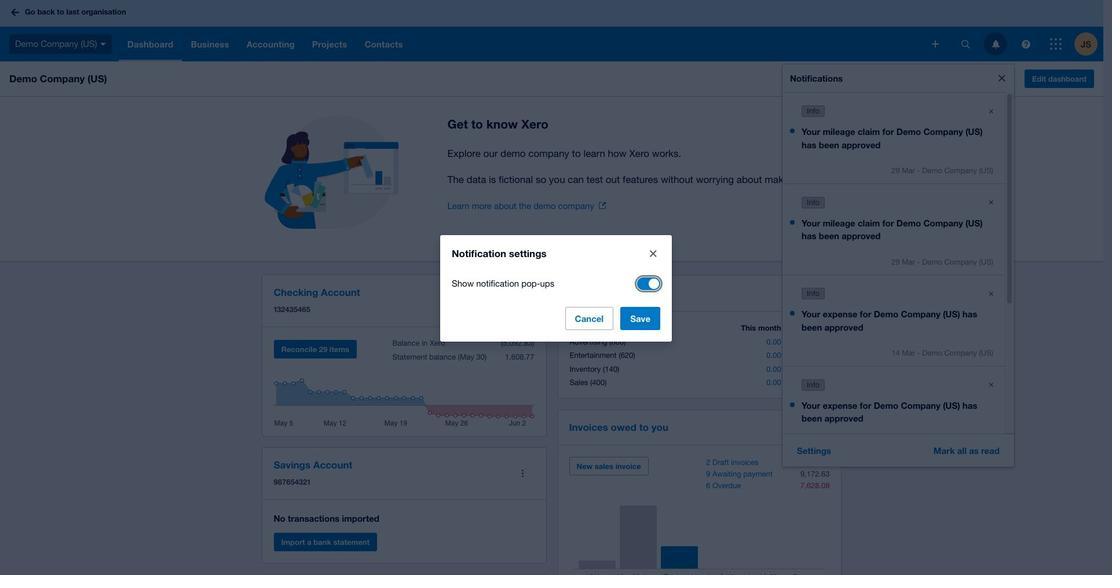 Task type: describe. For each thing, give the bounding box(es) containing it.
1 vertical spatial svg image
[[992, 40, 1000, 48]]



Task type: locate. For each thing, give the bounding box(es) containing it.
svg image
[[1050, 38, 1062, 50], [961, 40, 970, 48], [1022, 40, 1030, 48], [932, 41, 939, 48], [100, 43, 106, 46]]

banner
[[0, 0, 1112, 575]]

dialog
[[440, 235, 672, 341]]

svg image
[[11, 8, 19, 16], [992, 40, 1000, 48]]

intro banner body element
[[447, 145, 851, 188]]

0 vertical spatial svg image
[[11, 8, 19, 16]]

1 horizontal spatial svg image
[[992, 40, 1000, 48]]

group
[[783, 64, 1014, 575]]

0 horizontal spatial svg image
[[11, 8, 19, 16]]



Task type: vqa. For each thing, say whether or not it's contained in the screenshot.
"ANALYTICS" inside the Learn more about Analytics plus "LINK"
no



